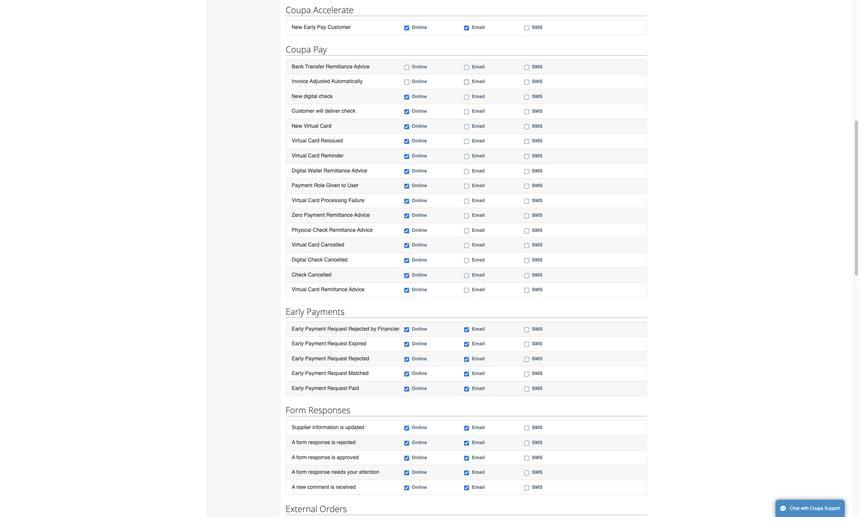 Task type: locate. For each thing, give the bounding box(es) containing it.
customer
[[328, 24, 351, 30], [292, 108, 315, 114]]

new
[[296, 485, 306, 491]]

request down the early payment request matched
[[328, 386, 347, 392]]

25 online from the top
[[412, 455, 427, 461]]

11 sms from the top
[[532, 198, 543, 203]]

early down the early payments
[[292, 326, 304, 332]]

3 email from the top
[[472, 79, 485, 84]]

new left digital
[[292, 93, 302, 99]]

response
[[308, 440, 330, 446], [308, 455, 330, 461], [308, 470, 330, 476]]

online for virtual card reminder
[[412, 153, 427, 159]]

online for early payment request matched
[[412, 371, 427, 377]]

2 vertical spatial coupa
[[810, 506, 824, 512]]

form
[[286, 405, 306, 417]]

virtual down virtual card reissued
[[292, 153, 307, 159]]

early up early payment request paid
[[292, 371, 304, 377]]

0 vertical spatial pay
[[317, 24, 326, 30]]

virtual for virtual card reissued
[[292, 138, 307, 144]]

10 email from the top
[[472, 183, 485, 189]]

2 online from the top
[[412, 64, 427, 69]]

1 sms from the top
[[532, 24, 543, 30]]

19 email from the top
[[472, 341, 485, 347]]

orders
[[320, 504, 347, 516]]

new early pay customer
[[292, 24, 351, 30]]

payment for early payment request paid
[[305, 386, 326, 392]]

remittance
[[326, 63, 353, 69], [324, 168, 350, 174], [326, 212, 353, 218], [329, 227, 356, 233], [321, 287, 348, 293]]

23 email from the top
[[472, 425, 485, 431]]

processing
[[321, 197, 347, 203]]

1 a from the top
[[292, 440, 295, 446]]

6 email from the top
[[472, 123, 485, 129]]

early down early payment request expired
[[292, 356, 304, 362]]

response up the comment
[[308, 470, 330, 476]]

2 sms from the top
[[532, 64, 543, 69]]

digital check cancelled
[[292, 257, 348, 263]]

invoice adjusted automatically
[[292, 78, 363, 84]]

early up early payment request rejected
[[292, 341, 304, 347]]

new for new early pay customer
[[292, 24, 302, 30]]

form down supplier
[[296, 440, 307, 446]]

form up the new
[[296, 470, 307, 476]]

coupa right with
[[810, 506, 824, 512]]

18 email from the top
[[472, 326, 485, 332]]

request up early payment request rejected
[[328, 341, 347, 347]]

17 online from the top
[[412, 287, 427, 293]]

digital left 'wallet'
[[292, 168, 306, 174]]

None checkbox
[[464, 26, 469, 31], [525, 26, 529, 31], [404, 80, 409, 85], [525, 80, 529, 85], [525, 95, 529, 100], [404, 110, 409, 114], [525, 110, 529, 114], [404, 124, 409, 129], [464, 124, 469, 129], [525, 124, 529, 129], [404, 139, 409, 144], [404, 154, 409, 159], [464, 184, 469, 189], [404, 199, 409, 204], [464, 199, 469, 204], [525, 199, 529, 204], [525, 214, 529, 219], [525, 229, 529, 234], [404, 258, 409, 263], [464, 258, 469, 263], [404, 273, 409, 278], [464, 273, 469, 278], [525, 273, 529, 278], [525, 288, 529, 293], [464, 328, 469, 332], [404, 342, 409, 347], [464, 357, 469, 362], [404, 372, 409, 377], [464, 372, 469, 377], [404, 387, 409, 392], [464, 387, 469, 392], [464, 426, 469, 431], [404, 456, 409, 461], [464, 456, 469, 461], [464, 471, 469, 476], [525, 486, 529, 491], [464, 26, 469, 31], [525, 26, 529, 31], [404, 80, 409, 85], [525, 80, 529, 85], [525, 95, 529, 100], [404, 110, 409, 114], [525, 110, 529, 114], [404, 124, 409, 129], [464, 124, 469, 129], [525, 124, 529, 129], [404, 139, 409, 144], [404, 154, 409, 159], [464, 184, 469, 189], [404, 199, 409, 204], [464, 199, 469, 204], [525, 199, 529, 204], [525, 214, 529, 219], [525, 229, 529, 234], [404, 258, 409, 263], [464, 258, 469, 263], [404, 273, 409, 278], [464, 273, 469, 278], [525, 273, 529, 278], [525, 288, 529, 293], [464, 328, 469, 332], [404, 342, 409, 347], [464, 357, 469, 362], [404, 372, 409, 377], [464, 372, 469, 377], [404, 387, 409, 392], [464, 387, 469, 392], [464, 426, 469, 431], [404, 456, 409, 461], [464, 456, 469, 461], [464, 471, 469, 476], [525, 486, 529, 491]]

1 response from the top
[[308, 440, 330, 446]]

11 online from the top
[[412, 198, 427, 203]]

24 email from the top
[[472, 440, 485, 446]]

early up form
[[292, 386, 304, 392]]

transfer
[[305, 63, 325, 69]]

coupa pay
[[286, 43, 327, 55]]

22 email from the top
[[472, 386, 485, 392]]

virtual down new virtual card in the top left of the page
[[292, 138, 307, 144]]

virtual down check cancelled
[[292, 287, 307, 293]]

20 online from the top
[[412, 356, 427, 362]]

online
[[412, 24, 427, 30], [412, 64, 427, 69], [412, 79, 427, 84], [412, 94, 427, 99], [412, 108, 427, 114], [412, 123, 427, 129], [412, 138, 427, 144], [412, 153, 427, 159], [412, 168, 427, 174], [412, 183, 427, 189], [412, 198, 427, 203], [412, 213, 427, 218], [412, 228, 427, 233], [412, 242, 427, 248], [412, 257, 427, 263], [412, 272, 427, 278], [412, 287, 427, 293], [412, 326, 427, 332], [412, 341, 427, 347], [412, 356, 427, 362], [412, 371, 427, 377], [412, 386, 427, 392], [412, 425, 427, 431], [412, 440, 427, 446], [412, 455, 427, 461], [412, 470, 427, 476], [412, 485, 427, 491]]

customer left will
[[292, 108, 315, 114]]

4 online from the top
[[412, 94, 427, 99]]

early left the payments
[[286, 306, 304, 318]]

13 sms from the top
[[532, 228, 543, 233]]

a form response needs your attention
[[292, 470, 379, 476]]

cancelled for digital check cancelled
[[324, 257, 348, 263]]

5 sms from the top
[[532, 108, 543, 114]]

19 sms from the top
[[532, 341, 543, 347]]

check right the deliver
[[342, 108, 356, 114]]

3 sms from the top
[[532, 79, 543, 84]]

response down a form response is rejected
[[308, 455, 330, 461]]

cancelled down virtual card cancelled
[[324, 257, 348, 263]]

3 new from the top
[[292, 123, 302, 129]]

5 online from the top
[[412, 108, 427, 114]]

online for payment role given to user
[[412, 183, 427, 189]]

rejected
[[349, 326, 369, 332], [349, 356, 369, 362]]

online for zero payment remittance advice
[[412, 213, 427, 218]]

request for early payment request matched
[[328, 371, 347, 377]]

online for early payment request rejected
[[412, 356, 427, 362]]

5 request from the top
[[328, 386, 347, 392]]

16 online from the top
[[412, 272, 427, 278]]

4 sms from the top
[[532, 94, 543, 99]]

10 online from the top
[[412, 183, 427, 189]]

to
[[342, 183, 346, 189]]

1 form from the top
[[296, 440, 307, 446]]

1 vertical spatial cancelled
[[324, 257, 348, 263]]

9 online from the top
[[412, 168, 427, 174]]

4 a from the top
[[292, 485, 295, 491]]

2 new from the top
[[292, 93, 302, 99]]

12 sms from the top
[[532, 213, 543, 218]]

13 email from the top
[[472, 228, 485, 233]]

card for cancelled
[[308, 242, 320, 248]]

check down digital check cancelled
[[292, 272, 307, 278]]

email for early payment request rejected by financier
[[472, 326, 485, 332]]

4 request from the top
[[328, 371, 347, 377]]

payment down early payment request expired
[[305, 356, 326, 362]]

email for a form response is approved
[[472, 455, 485, 461]]

sms for payment role given to user
[[532, 183, 543, 189]]

remittance for wallet
[[324, 168, 350, 174]]

pay
[[317, 24, 326, 30], [313, 43, 327, 55]]

remittance up the payments
[[321, 287, 348, 293]]

12 email from the top
[[472, 213, 485, 218]]

payment down the early payments
[[305, 326, 326, 332]]

20 sms from the top
[[532, 356, 543, 362]]

card down new virtual card in the top left of the page
[[308, 138, 320, 144]]

cancelled for virtual card cancelled
[[321, 242, 344, 248]]

0 vertical spatial response
[[308, 440, 330, 446]]

2 vertical spatial new
[[292, 123, 302, 129]]

early for early payments
[[286, 306, 304, 318]]

11 email from the top
[[472, 198, 485, 203]]

check
[[313, 227, 328, 233], [308, 257, 323, 263], [292, 272, 307, 278]]

sms for digital wallet remittance advice
[[532, 168, 543, 174]]

chat with coupa support button
[[776, 500, 845, 518]]

27 email from the top
[[472, 485, 485, 491]]

3 request from the top
[[328, 356, 347, 362]]

remittance down zero payment remittance advice
[[329, 227, 356, 233]]

1 request from the top
[[328, 326, 347, 332]]

support
[[825, 506, 841, 512]]

1 vertical spatial rejected
[[349, 356, 369, 362]]

1 vertical spatial customer
[[292, 108, 315, 114]]

19 online from the top
[[412, 341, 427, 347]]

14 email from the top
[[472, 242, 485, 248]]

online for new virtual card
[[412, 123, 427, 129]]

remittance for transfer
[[326, 63, 353, 69]]

2 vertical spatial form
[[296, 470, 307, 476]]

18 online from the top
[[412, 326, 427, 332]]

by
[[371, 326, 376, 332]]

coupa for coupa pay
[[286, 43, 311, 55]]

1 vertical spatial check
[[308, 257, 323, 263]]

rejected for early payment request rejected by financier
[[349, 326, 369, 332]]

online for physical check remittance advice
[[412, 228, 427, 233]]

card for reminder
[[308, 153, 320, 159]]

online for supplier information is updated
[[412, 425, 427, 431]]

payment right zero
[[304, 212, 325, 218]]

pay up 'transfer' at left top
[[313, 43, 327, 55]]

2 email from the top
[[472, 64, 485, 69]]

sms for supplier information is updated
[[532, 425, 543, 431]]

will
[[316, 108, 323, 114]]

early for early payment request expired
[[292, 341, 304, 347]]

sms
[[532, 24, 543, 30], [532, 64, 543, 69], [532, 79, 543, 84], [532, 94, 543, 99], [532, 108, 543, 114], [532, 123, 543, 129], [532, 138, 543, 144], [532, 153, 543, 159], [532, 168, 543, 174], [532, 183, 543, 189], [532, 198, 543, 203], [532, 213, 543, 218], [532, 228, 543, 233], [532, 242, 543, 248], [532, 257, 543, 263], [532, 272, 543, 278], [532, 287, 543, 293], [532, 326, 543, 332], [532, 341, 543, 347], [532, 356, 543, 362], [532, 371, 543, 377], [532, 386, 543, 392], [532, 425, 543, 431], [532, 440, 543, 446], [532, 455, 543, 461], [532, 470, 543, 476], [532, 485, 543, 491]]

expired
[[349, 341, 366, 347]]

payment up early payment request paid
[[305, 371, 326, 377]]

26 online from the top
[[412, 470, 427, 476]]

request
[[328, 326, 347, 332], [328, 341, 347, 347], [328, 356, 347, 362], [328, 371, 347, 377], [328, 386, 347, 392]]

0 vertical spatial digital
[[292, 168, 306, 174]]

2 form from the top
[[296, 455, 307, 461]]

21 sms from the top
[[532, 371, 543, 377]]

8 sms from the top
[[532, 153, 543, 159]]

card down the customer will deliver check
[[320, 123, 332, 129]]

card for remittance
[[308, 287, 320, 293]]

cancelled
[[321, 242, 344, 248], [324, 257, 348, 263], [308, 272, 332, 278]]

is left the approved
[[332, 455, 335, 461]]

25 sms from the top
[[532, 455, 543, 461]]

14 sms from the top
[[532, 242, 543, 248]]

remittance down processing
[[326, 212, 353, 218]]

card down role
[[308, 197, 320, 203]]

card
[[320, 123, 332, 129], [308, 138, 320, 144], [308, 153, 320, 159], [308, 197, 320, 203], [308, 242, 320, 248], [308, 287, 320, 293]]

email for new early pay customer
[[472, 24, 485, 30]]

advice for virtual card remittance advice
[[349, 287, 365, 293]]

26 sms from the top
[[532, 470, 543, 476]]

remittance up automatically
[[326, 63, 353, 69]]

payment for zero payment remittance advice
[[304, 212, 325, 218]]

None checkbox
[[404, 26, 409, 31], [404, 65, 409, 70], [464, 65, 469, 70], [525, 65, 529, 70], [464, 80, 469, 85], [404, 95, 409, 100], [464, 95, 469, 100], [464, 110, 469, 114], [464, 139, 469, 144], [525, 139, 529, 144], [464, 154, 469, 159], [525, 154, 529, 159], [404, 169, 409, 174], [464, 169, 469, 174], [525, 169, 529, 174], [404, 184, 409, 189], [525, 184, 529, 189], [404, 214, 409, 219], [464, 214, 469, 219], [404, 229, 409, 234], [464, 229, 469, 234], [404, 244, 409, 248], [464, 244, 469, 248], [525, 244, 529, 248], [525, 258, 529, 263], [404, 288, 409, 293], [464, 288, 469, 293], [404, 328, 409, 332], [525, 328, 529, 332], [464, 342, 469, 347], [525, 342, 529, 347], [404, 357, 409, 362], [525, 357, 529, 362], [525, 372, 529, 377], [525, 387, 529, 392], [404, 426, 409, 431], [525, 426, 529, 431], [404, 441, 409, 446], [464, 441, 469, 446], [525, 441, 529, 446], [525, 456, 529, 461], [404, 471, 409, 476], [525, 471, 529, 476], [404, 486, 409, 491], [464, 486, 469, 491], [404, 26, 409, 31], [404, 65, 409, 70], [464, 65, 469, 70], [525, 65, 529, 70], [464, 80, 469, 85], [404, 95, 409, 100], [464, 95, 469, 100], [464, 110, 469, 114], [464, 139, 469, 144], [525, 139, 529, 144], [464, 154, 469, 159], [525, 154, 529, 159], [404, 169, 409, 174], [464, 169, 469, 174], [525, 169, 529, 174], [404, 184, 409, 189], [525, 184, 529, 189], [404, 214, 409, 219], [464, 214, 469, 219], [404, 229, 409, 234], [464, 229, 469, 234], [404, 244, 409, 248], [464, 244, 469, 248], [525, 244, 529, 248], [525, 258, 529, 263], [404, 288, 409, 293], [464, 288, 469, 293], [404, 328, 409, 332], [525, 328, 529, 332], [464, 342, 469, 347], [525, 342, 529, 347], [404, 357, 409, 362], [525, 357, 529, 362], [525, 372, 529, 377], [525, 387, 529, 392], [404, 426, 409, 431], [525, 426, 529, 431], [404, 441, 409, 446], [464, 441, 469, 446], [525, 441, 529, 446], [525, 456, 529, 461], [404, 471, 409, 476], [525, 471, 529, 476], [404, 486, 409, 491], [464, 486, 469, 491]]

card up digital check cancelled
[[308, 242, 320, 248]]

3 online from the top
[[412, 79, 427, 84]]

1 vertical spatial form
[[296, 455, 307, 461]]

virtual down physical
[[292, 242, 307, 248]]

online for virtual card cancelled
[[412, 242, 427, 248]]

sms for early payment request expired
[[532, 341, 543, 347]]

6 online from the top
[[412, 123, 427, 129]]

7 sms from the top
[[532, 138, 543, 144]]

advice for physical check remittance advice
[[357, 227, 373, 233]]

21 online from the top
[[412, 371, 427, 377]]

remittance up the given
[[324, 168, 350, 174]]

remittance for card
[[321, 287, 348, 293]]

0 vertical spatial coupa
[[286, 4, 311, 16]]

cancelled down physical check remittance advice
[[321, 242, 344, 248]]

request for early payment request expired
[[328, 341, 347, 347]]

given
[[326, 183, 340, 189]]

0 horizontal spatial customer
[[292, 108, 315, 114]]

0 vertical spatial check
[[313, 227, 328, 233]]

2 a from the top
[[292, 455, 295, 461]]

deliver
[[325, 108, 340, 114]]

a
[[292, 440, 295, 446], [292, 455, 295, 461], [292, 470, 295, 476], [292, 485, 295, 491]]

email for check cancelled
[[472, 272, 485, 278]]

email
[[472, 24, 485, 30], [472, 64, 485, 69], [472, 79, 485, 84], [472, 94, 485, 99], [472, 108, 485, 114], [472, 123, 485, 129], [472, 138, 485, 144], [472, 153, 485, 159], [472, 168, 485, 174], [472, 183, 485, 189], [472, 198, 485, 203], [472, 213, 485, 218], [472, 228, 485, 233], [472, 242, 485, 248], [472, 257, 485, 263], [472, 272, 485, 278], [472, 287, 485, 293], [472, 326, 485, 332], [472, 341, 485, 347], [472, 356, 485, 362], [472, 371, 485, 377], [472, 386, 485, 392], [472, 425, 485, 431], [472, 440, 485, 446], [472, 455, 485, 461], [472, 470, 485, 476], [472, 485, 485, 491]]

pay down 'coupa accelerate' at the top left of the page
[[317, 24, 326, 30]]

form for a form response is approved
[[296, 455, 307, 461]]

7 online from the top
[[412, 138, 427, 144]]

9 sms from the top
[[532, 168, 543, 174]]

online for digital wallet remittance advice
[[412, 168, 427, 174]]

virtual up virtual card reissued
[[304, 123, 319, 129]]

request for early payment request rejected by financier
[[328, 326, 347, 332]]

27 sms from the top
[[532, 485, 543, 491]]

check down virtual card cancelled
[[308, 257, 323, 263]]

is left the received on the bottom of the page
[[331, 485, 335, 491]]

1 new from the top
[[292, 24, 302, 30]]

check for digital
[[308, 257, 323, 263]]

23 sms from the top
[[532, 425, 543, 431]]

digital up check cancelled
[[292, 257, 306, 263]]

2 rejected from the top
[[349, 356, 369, 362]]

24 sms from the top
[[532, 440, 543, 446]]

6 sms from the top
[[532, 123, 543, 129]]

invoice
[[292, 78, 308, 84]]

customer down accelerate
[[328, 24, 351, 30]]

1 vertical spatial coupa
[[286, 43, 311, 55]]

email for digital check cancelled
[[472, 257, 485, 263]]

15 sms from the top
[[532, 257, 543, 263]]

request up the early payment request matched
[[328, 356, 347, 362]]

check up virtual card cancelled
[[313, 227, 328, 233]]

8 email from the top
[[472, 153, 485, 159]]

response up a form response is approved
[[308, 440, 330, 446]]

virtual card remittance advice
[[292, 287, 365, 293]]

payments
[[307, 306, 345, 318]]

email for virtual card reissued
[[472, 138, 485, 144]]

virtual
[[304, 123, 319, 129], [292, 138, 307, 144], [292, 153, 307, 159], [292, 197, 307, 203], [292, 242, 307, 248], [292, 287, 307, 293]]

online for bank transfer remittance advice
[[412, 64, 427, 69]]

24 online from the top
[[412, 440, 427, 446]]

2 vertical spatial response
[[308, 470, 330, 476]]

16 email from the top
[[472, 272, 485, 278]]

0 vertical spatial new
[[292, 24, 302, 30]]

2 request from the top
[[328, 341, 347, 347]]

sms for zero payment remittance advice
[[532, 213, 543, 218]]

online for new early pay customer
[[412, 24, 427, 30]]

12 online from the top
[[412, 213, 427, 218]]

updated
[[345, 425, 364, 431]]

financier
[[378, 326, 400, 332]]

8 online from the top
[[412, 153, 427, 159]]

sms for physical check remittance advice
[[532, 228, 543, 233]]

1 email from the top
[[472, 24, 485, 30]]

coupa up bank
[[286, 43, 311, 55]]

payment down the early payment request matched
[[305, 386, 326, 392]]

7 email from the top
[[472, 138, 485, 144]]

card down check cancelled
[[308, 287, 320, 293]]

rejected for early payment request rejected
[[349, 356, 369, 362]]

early
[[304, 24, 316, 30], [286, 306, 304, 318], [292, 326, 304, 332], [292, 341, 304, 347], [292, 356, 304, 362], [292, 371, 304, 377], [292, 386, 304, 392]]

online for check cancelled
[[412, 272, 427, 278]]

request up early payment request expired
[[328, 326, 347, 332]]

email for a form response is rejected
[[472, 440, 485, 446]]

card up 'wallet'
[[308, 153, 320, 159]]

0 vertical spatial cancelled
[[321, 242, 344, 248]]

online for early payment request paid
[[412, 386, 427, 392]]

18 sms from the top
[[532, 326, 543, 332]]

request down early payment request rejected
[[328, 371, 347, 377]]

payment role given to user
[[292, 183, 359, 189]]

form down a form response is rejected
[[296, 455, 307, 461]]

a for a form response is approved
[[292, 455, 295, 461]]

advice for zero payment remittance advice
[[354, 212, 370, 218]]

23 online from the top
[[412, 425, 427, 431]]

1 vertical spatial response
[[308, 455, 330, 461]]

sms for invoice adjusted automatically
[[532, 79, 543, 84]]

21 email from the top
[[472, 371, 485, 377]]

coupa up "new early pay customer"
[[286, 4, 311, 16]]

15 online from the top
[[412, 257, 427, 263]]

sms for new virtual card
[[532, 123, 543, 129]]

3 response from the top
[[308, 470, 330, 476]]

user
[[347, 183, 359, 189]]

2 digital from the top
[[292, 257, 306, 263]]

0 horizontal spatial check
[[319, 93, 333, 99]]

3 form from the top
[[296, 470, 307, 476]]

22 sms from the top
[[532, 386, 543, 392]]

payment up early payment request rejected
[[305, 341, 326, 347]]

external
[[286, 504, 318, 516]]

3 a from the top
[[292, 470, 295, 476]]

1 online from the top
[[412, 24, 427, 30]]

sms for early payment request rejected by financier
[[532, 326, 543, 332]]

is
[[340, 425, 344, 431], [332, 440, 335, 446], [332, 455, 335, 461], [331, 485, 335, 491]]

adjusted
[[310, 78, 330, 84]]

4 email from the top
[[472, 94, 485, 99]]

17 sms from the top
[[532, 287, 543, 293]]

request for early payment request rejected
[[328, 356, 347, 362]]

is left rejected
[[332, 440, 335, 446]]

early payment request expired
[[292, 341, 366, 347]]

digital
[[292, 168, 306, 174], [292, 257, 306, 263]]

online for virtual card processing failure
[[412, 198, 427, 203]]

advice for digital wallet remittance advice
[[352, 168, 367, 174]]

online for a form response is approved
[[412, 455, 427, 461]]

new digital check
[[292, 93, 333, 99]]

payment left role
[[292, 183, 313, 189]]

zero
[[292, 212, 303, 218]]

0 vertical spatial rejected
[[349, 326, 369, 332]]

email for physical check remittance advice
[[472, 228, 485, 233]]

1 digital from the top
[[292, 168, 306, 174]]

26 email from the top
[[472, 470, 485, 476]]

rejected up 'matched' in the left bottom of the page
[[349, 356, 369, 362]]

is for rejected
[[332, 440, 335, 446]]

25 email from the top
[[472, 455, 485, 461]]

9 email from the top
[[472, 168, 485, 174]]

sms for virtual card cancelled
[[532, 242, 543, 248]]

a for a form response needs your attention
[[292, 470, 295, 476]]

17 email from the top
[[472, 287, 485, 293]]

1 rejected from the top
[[349, 326, 369, 332]]

27 online from the top
[[412, 485, 427, 491]]

a for a form response is rejected
[[292, 440, 295, 446]]

13 online from the top
[[412, 228, 427, 233]]

cancelled down digital check cancelled
[[308, 272, 332, 278]]

new up virtual card reissued
[[292, 123, 302, 129]]

1 vertical spatial check
[[342, 108, 356, 114]]

10 sms from the top
[[532, 183, 543, 189]]

advice
[[354, 63, 370, 69], [352, 168, 367, 174], [354, 212, 370, 218], [357, 227, 373, 233], [349, 287, 365, 293]]

virtual up zero
[[292, 197, 307, 203]]

early payment request matched
[[292, 371, 369, 377]]

new
[[292, 24, 302, 30], [292, 93, 302, 99], [292, 123, 302, 129]]

responses
[[308, 405, 351, 417]]

form
[[296, 440, 307, 446], [296, 455, 307, 461], [296, 470, 307, 476]]

0 vertical spatial customer
[[328, 24, 351, 30]]

coupa
[[286, 4, 311, 16], [286, 43, 311, 55], [810, 506, 824, 512]]

new up "coupa pay"
[[292, 24, 302, 30]]

your
[[347, 470, 358, 476]]

0 vertical spatial form
[[296, 440, 307, 446]]

matched
[[349, 371, 369, 377]]

email for zero payment remittance advice
[[472, 213, 485, 218]]

check down the invoice adjusted automatically on the left
[[319, 93, 333, 99]]

15 email from the top
[[472, 257, 485, 263]]

1 vertical spatial new
[[292, 93, 302, 99]]

rejected left by
[[349, 326, 369, 332]]

1 vertical spatial digital
[[292, 257, 306, 263]]

virtual for virtual card remittance advice
[[292, 287, 307, 293]]

payment
[[292, 183, 313, 189], [304, 212, 325, 218], [305, 326, 326, 332], [305, 341, 326, 347], [305, 356, 326, 362], [305, 371, 326, 377], [305, 386, 326, 392]]

check cancelled
[[292, 272, 332, 278]]

virtual card cancelled
[[292, 242, 344, 248]]

check
[[319, 93, 333, 99], [342, 108, 356, 114]]

5 email from the top
[[472, 108, 485, 114]]

2 response from the top
[[308, 455, 330, 461]]

20 email from the top
[[472, 356, 485, 362]]



Task type: vqa. For each thing, say whether or not it's contained in the screenshot.
the left And
no



Task type: describe. For each thing, give the bounding box(es) containing it.
online for digital check cancelled
[[412, 257, 427, 263]]

approved
[[337, 455, 359, 461]]

bank transfer remittance advice
[[292, 63, 370, 69]]

with
[[801, 506, 809, 512]]

chat with coupa support
[[790, 506, 841, 512]]

form for a form response needs your attention
[[296, 470, 307, 476]]

email for virtual card remittance advice
[[472, 287, 485, 293]]

email for early payment request expired
[[472, 341, 485, 347]]

new virtual card
[[292, 123, 332, 129]]

physical
[[292, 227, 311, 233]]

sms for customer will deliver check
[[532, 108, 543, 114]]

early payment request paid
[[292, 386, 359, 392]]

online for invoice adjusted automatically
[[412, 79, 427, 84]]

sms for new digital check
[[532, 94, 543, 99]]

card for processing
[[308, 197, 320, 203]]

online for early payment request expired
[[412, 341, 427, 347]]

failure
[[348, 197, 365, 203]]

sms for a form response is approved
[[532, 455, 543, 461]]

sms for virtual card processing failure
[[532, 198, 543, 203]]

sms for digital check cancelled
[[532, 257, 543, 263]]

information
[[313, 425, 339, 431]]

email for virtual card reminder
[[472, 153, 485, 159]]

supplier information is updated
[[292, 425, 364, 431]]

reminder
[[321, 153, 344, 159]]

customer will deliver check
[[292, 108, 356, 114]]

email for new digital check
[[472, 94, 485, 99]]

online for a form response is rejected
[[412, 440, 427, 446]]

online for new digital check
[[412, 94, 427, 99]]

received
[[336, 485, 356, 491]]

email for virtual card cancelled
[[472, 242, 485, 248]]

1 vertical spatial pay
[[313, 43, 327, 55]]

0 vertical spatial check
[[319, 93, 333, 99]]

email for new virtual card
[[472, 123, 485, 129]]

supplier
[[292, 425, 311, 431]]

zero payment remittance advice
[[292, 212, 370, 218]]

payment for early payment request matched
[[305, 371, 326, 377]]

remittance for check
[[329, 227, 356, 233]]

reissued
[[321, 138, 343, 144]]

advice for bank transfer remittance advice
[[354, 63, 370, 69]]

sms for virtual card remittance advice
[[532, 287, 543, 293]]

sms for virtual card reminder
[[532, 153, 543, 159]]

external orders
[[286, 504, 347, 516]]

1 horizontal spatial check
[[342, 108, 356, 114]]

early payment request rejected by financier
[[292, 326, 400, 332]]

sms for early payment request paid
[[532, 386, 543, 392]]

online for virtual card remittance advice
[[412, 287, 427, 293]]

is left "updated"
[[340, 425, 344, 431]]

sms for a form response is rejected
[[532, 440, 543, 446]]

sms for new early pay customer
[[532, 24, 543, 30]]

online for early payment request rejected by financier
[[412, 326, 427, 332]]

digital wallet remittance advice
[[292, 168, 367, 174]]

virtual card processing failure
[[292, 197, 365, 203]]

coupa accelerate
[[286, 4, 354, 16]]

digital for digital check cancelled
[[292, 257, 306, 263]]

digital for digital wallet remittance advice
[[292, 168, 306, 174]]

1 horizontal spatial customer
[[328, 24, 351, 30]]

virtual for virtual card processing failure
[[292, 197, 307, 203]]

new for new virtual card
[[292, 123, 302, 129]]

accelerate
[[313, 4, 354, 16]]

early for early payment request matched
[[292, 371, 304, 377]]

rejected
[[337, 440, 356, 446]]

email for early payment request matched
[[472, 371, 485, 377]]

chat
[[790, 506, 800, 512]]

form responses
[[286, 405, 351, 417]]

early for early payment request rejected by financier
[[292, 326, 304, 332]]

digital
[[304, 93, 318, 99]]

paid
[[349, 386, 359, 392]]

card for reissued
[[308, 138, 320, 144]]

virtual for virtual card reminder
[[292, 153, 307, 159]]

email for virtual card processing failure
[[472, 198, 485, 203]]

needs
[[332, 470, 346, 476]]

response for your
[[308, 470, 330, 476]]

is for approved
[[332, 455, 335, 461]]

2 vertical spatial cancelled
[[308, 272, 332, 278]]

online for virtual card reissued
[[412, 138, 427, 144]]

is for received
[[331, 485, 335, 491]]

early for early payment request paid
[[292, 386, 304, 392]]

bank
[[292, 63, 304, 69]]

early payment request rejected
[[292, 356, 369, 362]]

coupa inside button
[[810, 506, 824, 512]]

2 vertical spatial check
[[292, 272, 307, 278]]

physical check remittance advice
[[292, 227, 373, 233]]

email for early payment request rejected
[[472, 356, 485, 362]]

attention
[[359, 470, 379, 476]]

automatically
[[331, 78, 363, 84]]

email for a new comment is received
[[472, 485, 485, 491]]

a new comment is received
[[292, 485, 356, 491]]

check for physical
[[313, 227, 328, 233]]

virtual card reminder
[[292, 153, 344, 159]]

sms for bank transfer remittance advice
[[532, 64, 543, 69]]

new for new digital check
[[292, 93, 302, 99]]

online for a form response needs your attention
[[412, 470, 427, 476]]

email for invoice adjusted automatically
[[472, 79, 485, 84]]

sms for early payment request matched
[[532, 371, 543, 377]]

early payments
[[286, 306, 345, 318]]

virtual card reissued
[[292, 138, 343, 144]]

early down 'coupa accelerate' at the top left of the page
[[304, 24, 316, 30]]

virtual for virtual card cancelled
[[292, 242, 307, 248]]

comment
[[308, 485, 329, 491]]

email for bank transfer remittance advice
[[472, 64, 485, 69]]

online for a new comment is received
[[412, 485, 427, 491]]

sms for early payment request rejected
[[532, 356, 543, 362]]

early for early payment request rejected
[[292, 356, 304, 362]]

sms for a new comment is received
[[532, 485, 543, 491]]

email for early payment request paid
[[472, 386, 485, 392]]

wallet
[[308, 168, 322, 174]]

email for supplier information is updated
[[472, 425, 485, 431]]

remittance for payment
[[326, 212, 353, 218]]

email for a form response needs your attention
[[472, 470, 485, 476]]

role
[[314, 183, 325, 189]]

a form response is rejected
[[292, 440, 356, 446]]

response for rejected
[[308, 440, 330, 446]]

payment for early payment request expired
[[305, 341, 326, 347]]

a form response is approved
[[292, 455, 359, 461]]

sms for check cancelled
[[532, 272, 543, 278]]

a for a new comment is received
[[292, 485, 295, 491]]



